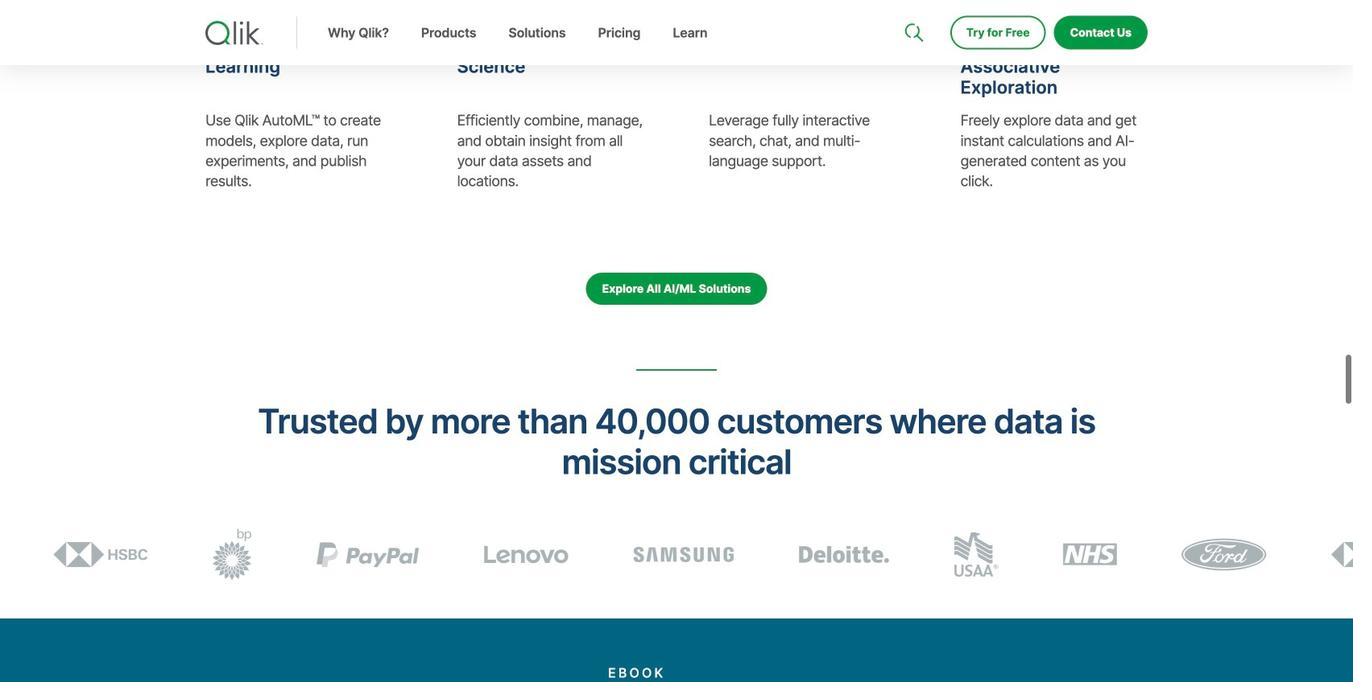 Task type: locate. For each thing, give the bounding box(es) containing it.
1 horizontal spatial hsbc logo image
[[1328, 529, 1353, 582]]

bp logo image
[[209, 529, 249, 582]]

0 horizontal spatial hsbc logo image
[[50, 529, 144, 582]]

support image
[[906, 0, 919, 13]]

hsbc logo image
[[50, 529, 144, 582], [1328, 529, 1353, 582]]

2 hsbc logo image from the left
[[1328, 529, 1353, 582]]

samsung logo image
[[630, 529, 731, 582]]

lenovo logo image
[[481, 529, 565, 582]]

qlik image
[[205, 21, 263, 45]]

nhs logo image
[[1060, 529, 1114, 582]]

deloitte logo image
[[796, 529, 887, 582]]

1 hsbc logo image from the left
[[50, 529, 144, 582]]



Task type: describe. For each thing, give the bounding box(es) containing it.
ford logo image
[[1178, 529, 1263, 582]]

login image
[[1096, 0, 1109, 13]]

paypal logo image
[[313, 529, 416, 582]]

usaa logo image
[[951, 529, 995, 582]]



Task type: vqa. For each thing, say whether or not it's contained in the screenshot.
COMPANY image at the top of the page
no



